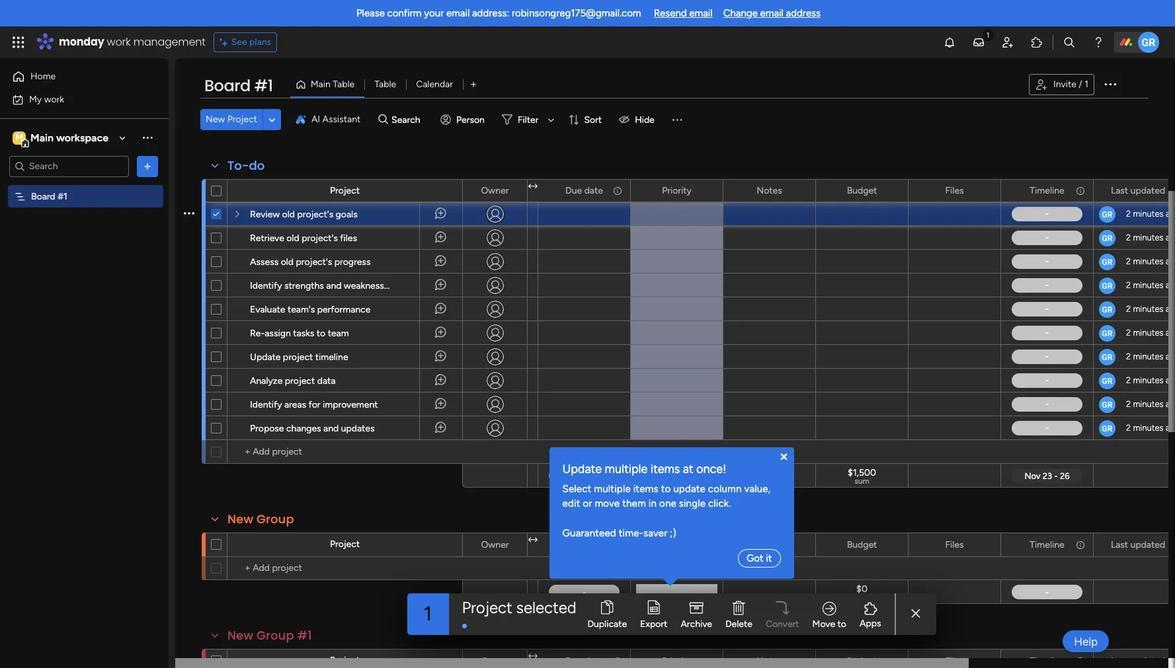 Task type: locate. For each thing, give the bounding box(es) containing it.
project's up identify strengths and weaknesses
[[296, 257, 332, 268]]

2 group from the top
[[257, 628, 294, 644]]

options image right /
[[1103, 76, 1119, 92]]

old for review
[[282, 209, 295, 220]]

1 vertical spatial notes
[[757, 540, 782, 551]]

items inside select multiple items to update column value, edit or move them in one single click.
[[634, 483, 659, 495]]

minutes
[[1134, 209, 1164, 219], [1134, 233, 1164, 243], [1134, 257, 1164, 267], [1134, 281, 1164, 290], [1134, 304, 1164, 314], [1134, 328, 1164, 338], [1134, 352, 1164, 362], [1134, 376, 1164, 386], [1134, 400, 1164, 410], [1134, 423, 1164, 433]]

no file image
[[949, 230, 960, 246]]

items left at
[[651, 462, 681, 477]]

Search in workspace field
[[28, 159, 110, 174]]

2 last from the top
[[1111, 540, 1129, 551]]

1 vertical spatial board
[[31, 191, 55, 202]]

0 vertical spatial and
[[326, 281, 342, 292]]

greg robinson image
[[1139, 32, 1160, 53]]

1 vertical spatial owner
[[481, 540, 509, 551]]

and up performance
[[326, 281, 342, 292]]

board #1 list box
[[0, 183, 169, 386]]

old for retrieve
[[287, 233, 300, 244]]

4 2 minutes ago from the top
[[1127, 281, 1176, 290]]

address:
[[472, 7, 510, 19]]

robinsongreg175@gmail.com
[[512, 7, 641, 19]]

2 timeline from the top
[[1030, 540, 1065, 551]]

2 vertical spatial project's
[[296, 257, 332, 268]]

new for new group #1
[[228, 628, 254, 644]]

1 due date from the top
[[566, 185, 603, 196]]

select
[[563, 483, 592, 495]]

1 vertical spatial old
[[287, 233, 300, 244]]

1 horizontal spatial v2 ellipsis image
[[982, 651, 992, 669]]

0 vertical spatial project
[[283, 352, 313, 363]]

1 notes field from the top
[[754, 184, 786, 198]]

new group
[[228, 511, 294, 528]]

3 2 from the top
[[1127, 257, 1131, 267]]

1 column information image from the left
[[613, 186, 623, 196]]

2 identify from the top
[[250, 400, 282, 411]]

filter button
[[497, 109, 559, 130]]

board down search in workspace field
[[31, 191, 55, 202]]

1 last updated from the top
[[1111, 185, 1166, 196]]

0 vertical spatial main
[[311, 79, 331, 90]]

5 2 minutes ago from the top
[[1127, 304, 1176, 314]]

2 email from the left
[[690, 7, 713, 19]]

timeline
[[1030, 185, 1065, 196], [1030, 540, 1065, 551]]

Search field
[[388, 110, 428, 129]]

1 budget field from the top
[[844, 184, 881, 198]]

1 sum from the top
[[855, 477, 870, 486]]

3 v2 expand column image from the top
[[529, 652, 538, 663]]

1 vertical spatial due
[[566, 540, 582, 551]]

7 ago from the top
[[1166, 352, 1176, 362]]

1 vertical spatial budget field
[[844, 538, 881, 553]]

project down update project timeline
[[285, 376, 315, 387]]

menu image
[[671, 113, 684, 126]]

project left angle down image
[[227, 114, 257, 125]]

0 vertical spatial board
[[204, 75, 251, 97]]

5 minutes from the top
[[1134, 304, 1164, 314]]

1 vertical spatial date
[[585, 540, 603, 551]]

table up v2 search icon
[[375, 79, 396, 90]]

Board #1 field
[[201, 75, 276, 97]]

your
[[424, 7, 444, 19]]

1 vertical spatial #1
[[58, 191, 67, 202]]

1 vertical spatial owner field
[[478, 538, 512, 553]]

1 vertical spatial group
[[257, 628, 294, 644]]

1 image
[[982, 27, 994, 42]]

2 minutes from the top
[[1134, 233, 1164, 243]]

project's up the assess old project's progress
[[302, 233, 338, 244]]

1 horizontal spatial column information image
[[1076, 186, 1086, 196]]

new project
[[206, 114, 257, 125]]

email right your on the top of the page
[[446, 7, 470, 19]]

due date
[[566, 185, 603, 196], [566, 540, 603, 551]]

please confirm your email address: robinsongreg175@gmail.com
[[357, 7, 641, 19]]

6 ago from the top
[[1166, 328, 1176, 338]]

main workspace
[[30, 131, 109, 144]]

$0 sum
[[855, 584, 870, 603]]

group
[[257, 511, 294, 528], [257, 628, 294, 644]]

5 2 from the top
[[1127, 304, 1131, 314]]

it
[[767, 553, 773, 565]]

email right change
[[761, 7, 784, 19]]

2 date from the top
[[585, 540, 603, 551]]

board inside list box
[[31, 191, 55, 202]]

board inside field
[[204, 75, 251, 97]]

1 vertical spatial priority
[[662, 540, 692, 551]]

7 2 from the top
[[1127, 352, 1131, 362]]

1 horizontal spatial update
[[563, 462, 602, 477]]

0 vertical spatial #1
[[254, 75, 273, 97]]

select multiple items to update column value, edit or move them in one single click.
[[563, 483, 771, 510]]

sort
[[584, 114, 602, 125]]

due
[[566, 185, 582, 196], [566, 540, 582, 551]]

0 vertical spatial files
[[946, 185, 964, 196]]

work right my
[[44, 94, 64, 105]]

1 vertical spatial priority field
[[659, 538, 695, 553]]

1 vertical spatial main
[[30, 131, 54, 144]]

1 vertical spatial project's
[[302, 233, 338, 244]]

to inside select multiple items to update column value, edit or move them in one single click.
[[662, 483, 671, 495]]

multiple inside select multiple items to update column value, edit or move them in one single click.
[[595, 483, 631, 495]]

0 vertical spatial due date field
[[562, 184, 607, 198]]

due for do
[[566, 185, 582, 196]]

0 vertical spatial owner
[[481, 185, 509, 196]]

selected
[[517, 598, 577, 618]]

2 files from the top
[[946, 540, 964, 551]]

2 vertical spatial to
[[838, 619, 847, 630]]

0 vertical spatial work
[[107, 34, 131, 50]]

1 horizontal spatial board #1
[[204, 75, 273, 97]]

once!
[[697, 462, 727, 477]]

old right retrieve
[[287, 233, 300, 244]]

for
[[309, 400, 321, 411]]

0 vertical spatial owner field
[[478, 184, 512, 198]]

2 last updated field from the top
[[1108, 538, 1169, 553]]

Notes field
[[754, 184, 786, 198], [754, 538, 786, 553]]

2 v2 expand column image from the top
[[529, 535, 538, 546]]

multiple
[[605, 462, 648, 477], [595, 483, 631, 495]]

v2 expand column image
[[529, 181, 538, 193], [529, 535, 538, 546], [529, 652, 538, 663]]

board #1 down search in workspace field
[[31, 191, 67, 202]]

review old project's goals
[[250, 209, 358, 220]]

angle down image
[[269, 115, 275, 125]]

monday
[[59, 34, 104, 50]]

0 vertical spatial update
[[250, 352, 281, 363]]

0 vertical spatial budget field
[[844, 184, 881, 198]]

1 vertical spatial v2 expand column image
[[529, 535, 538, 546]]

1 horizontal spatial options image
[[1103, 76, 1119, 92]]

multiple up move
[[595, 483, 631, 495]]

guaranteed
[[563, 528, 617, 540]]

timeline
[[315, 352, 348, 363]]

table up assistant
[[333, 79, 355, 90]]

Due date field
[[562, 184, 607, 198], [562, 538, 607, 553]]

inbox image
[[973, 36, 986, 49]]

1 vertical spatial timeline
[[1030, 540, 1065, 551]]

0 vertical spatial files field
[[942, 184, 968, 198]]

1 due from the top
[[566, 185, 582, 196]]

to up the one
[[662, 483, 671, 495]]

0 horizontal spatial board
[[31, 191, 55, 202]]

3 minutes from the top
[[1134, 257, 1164, 267]]

2 vertical spatial v2 expand column image
[[529, 652, 538, 663]]

0 horizontal spatial options image
[[141, 160, 154, 173]]

1 vertical spatial last updated
[[1111, 540, 1166, 551]]

2 due from the top
[[566, 540, 582, 551]]

0 horizontal spatial to
[[317, 328, 326, 339]]

old right review
[[282, 209, 295, 220]]

main inside workspace selection element
[[30, 131, 54, 144]]

work for monday
[[107, 34, 131, 50]]

home
[[30, 71, 56, 82]]

email for resend email
[[690, 7, 713, 19]]

2 sum from the top
[[855, 593, 870, 603]]

updated
[[1131, 185, 1166, 196], [1131, 540, 1166, 551]]

due date for to-do
[[566, 185, 603, 196]]

in
[[649, 498, 657, 510]]

1 horizontal spatial work
[[107, 34, 131, 50]]

board #1 inside field
[[204, 75, 273, 97]]

new inside field
[[228, 511, 254, 528]]

board #1 up new project
[[204, 75, 273, 97]]

options image
[[1103, 76, 1119, 92], [141, 160, 154, 173]]

0 horizontal spatial 1
[[424, 603, 432, 627]]

0 vertical spatial project's
[[297, 209, 334, 220]]

project's for goals
[[297, 209, 334, 220]]

new inside button
[[206, 114, 225, 125]]

board up new project
[[204, 75, 251, 97]]

new for new group
[[228, 511, 254, 528]]

7 2 minutes ago from the top
[[1127, 352, 1176, 362]]

2 vertical spatial #1
[[297, 628, 312, 644]]

2 due date field from the top
[[562, 538, 607, 553]]

3 email from the left
[[761, 7, 784, 19]]

main up ai
[[311, 79, 331, 90]]

re-assign tasks to team
[[250, 328, 349, 339]]

1 vertical spatial files field
[[942, 538, 968, 553]]

1 vertical spatial last
[[1111, 540, 1129, 551]]

delete
[[726, 619, 753, 630]]

assign
[[265, 328, 291, 339]]

board #1
[[204, 75, 273, 97], [31, 191, 67, 202]]

1 vertical spatial 1
[[424, 603, 432, 627]]

Owner field
[[478, 184, 512, 198], [478, 538, 512, 553]]

1 files field from the top
[[942, 184, 968, 198]]

1 inside button
[[1085, 79, 1089, 90]]

home button
[[8, 66, 142, 87]]

0 vertical spatial last updated field
[[1108, 184, 1169, 198]]

help image
[[1092, 36, 1105, 49]]

project left selected
[[462, 598, 513, 618]]

1 horizontal spatial board
[[204, 75, 251, 97]]

1 horizontal spatial table
[[375, 79, 396, 90]]

project down re-assign tasks to team
[[283, 352, 313, 363]]

column information image
[[613, 186, 623, 196], [1076, 186, 1086, 196]]

2 minutes ago
[[1127, 209, 1176, 219], [1127, 233, 1176, 243], [1127, 257, 1176, 267], [1127, 281, 1176, 290], [1127, 304, 1176, 314], [1127, 328, 1176, 338], [1127, 352, 1176, 362], [1127, 376, 1176, 386], [1127, 400, 1176, 410], [1127, 423, 1176, 433]]

None field
[[478, 655, 512, 669], [562, 655, 607, 669], [659, 655, 695, 669], [754, 655, 786, 669], [844, 655, 881, 669], [942, 655, 968, 669], [1027, 655, 1068, 669], [1108, 655, 1169, 669], [478, 655, 512, 669], [562, 655, 607, 669], [659, 655, 695, 669], [754, 655, 786, 669], [844, 655, 881, 669], [942, 655, 968, 669], [1027, 655, 1068, 669], [1108, 655, 1169, 669]]

due date for new group
[[566, 540, 603, 551]]

change email address link
[[724, 7, 821, 19]]

1 timeline from the top
[[1030, 185, 1065, 196]]

1 group from the top
[[257, 511, 294, 528]]

evaluate team's performance
[[250, 304, 371, 316]]

4 2 from the top
[[1127, 281, 1131, 290]]

2 files field from the top
[[942, 538, 968, 553]]

multiple up them
[[605, 462, 648, 477]]

2 notes field from the top
[[754, 538, 786, 553]]

change email address
[[724, 7, 821, 19]]

1 vertical spatial project
[[285, 376, 315, 387]]

0 horizontal spatial work
[[44, 94, 64, 105]]

to-
[[228, 157, 249, 174]]

update up analyze on the left bottom
[[250, 352, 281, 363]]

main right workspace image at the top left of page
[[30, 131, 54, 144]]

0 horizontal spatial main
[[30, 131, 54, 144]]

date for to-do
[[585, 185, 603, 196]]

0 vertical spatial sum
[[855, 477, 870, 486]]

email right resend
[[690, 7, 713, 19]]

new inside field
[[228, 628, 254, 644]]

group for new group
[[257, 511, 294, 528]]

3 v2 ellipsis image from the left
[[705, 651, 714, 669]]

sum
[[855, 477, 870, 486], [855, 593, 870, 603]]

table
[[333, 79, 355, 90], [375, 79, 396, 90]]

2 column information image from the left
[[1076, 186, 1086, 196]]

to right move
[[838, 619, 847, 630]]

last
[[1111, 185, 1129, 196], [1111, 540, 1129, 551]]

data
[[317, 376, 336, 387]]

items up in
[[634, 483, 659, 495]]

see plans
[[231, 36, 271, 48]]

0 vertical spatial notes
[[757, 185, 782, 196]]

1 vertical spatial budget
[[847, 540, 877, 551]]

v2 ellipsis image
[[509, 651, 518, 669], [612, 651, 621, 669], [705, 651, 714, 669], [890, 651, 899, 669], [1164, 651, 1174, 669]]

1 vertical spatial files
[[946, 540, 964, 551]]

got
[[747, 553, 764, 565]]

1 horizontal spatial email
[[690, 7, 713, 19]]

archive
[[681, 619, 713, 630]]

due for group
[[566, 540, 582, 551]]

analyze project data
[[250, 376, 336, 387]]

0 horizontal spatial email
[[446, 7, 470, 19]]

Last updated field
[[1108, 184, 1169, 198], [1108, 538, 1169, 553]]

project
[[227, 114, 257, 125], [330, 185, 360, 196], [330, 539, 360, 550], [462, 598, 513, 618]]

budget
[[847, 185, 877, 196], [847, 540, 877, 551]]

group inside field
[[257, 628, 294, 644]]

duplicate
[[588, 619, 628, 630]]

notes for to-do
[[757, 185, 782, 196]]

0 vertical spatial timeline
[[1030, 185, 1065, 196]]

2 due date from the top
[[566, 540, 603, 551]]

1 vertical spatial due date
[[566, 540, 603, 551]]

1 table from the left
[[333, 79, 355, 90]]

1 vertical spatial multiple
[[595, 483, 631, 495]]

old right assess
[[281, 257, 294, 268]]

and left updates at the bottom left of page
[[324, 423, 339, 435]]

2 vertical spatial old
[[281, 257, 294, 268]]

1 vertical spatial sum
[[855, 593, 870, 603]]

1 vertical spatial update
[[563, 462, 602, 477]]

workspace image
[[13, 131, 26, 145]]

0 vertical spatial new
[[206, 114, 225, 125]]

5 ago from the top
[[1166, 304, 1176, 314]]

0 horizontal spatial #1
[[58, 191, 67, 202]]

0 vertical spatial items
[[651, 462, 681, 477]]

8 2 from the top
[[1127, 376, 1131, 386]]

2 timeline field from the top
[[1027, 538, 1068, 553]]

multiple for select
[[595, 483, 631, 495]]

To-do field
[[224, 157, 268, 175]]

work inside button
[[44, 94, 64, 105]]

2 owner from the top
[[481, 540, 509, 551]]

0 vertical spatial priority field
[[659, 184, 695, 198]]

10 2 minutes ago from the top
[[1127, 423, 1176, 433]]

1 vertical spatial to
[[662, 483, 671, 495]]

2 horizontal spatial email
[[761, 7, 784, 19]]

0 vertical spatial 1
[[1085, 79, 1089, 90]]

0 vertical spatial identify
[[250, 281, 282, 292]]

1 horizontal spatial #1
[[254, 75, 273, 97]]

identify for identify strengths and weaknesses
[[250, 281, 282, 292]]

to left team
[[317, 328, 326, 339]]

ai assistant button
[[290, 109, 366, 130]]

main
[[311, 79, 331, 90], [30, 131, 54, 144]]

0 horizontal spatial column information image
[[613, 186, 623, 196]]

Priority field
[[659, 184, 695, 198], [659, 538, 695, 553]]

calendar button
[[406, 74, 463, 95]]

notes
[[757, 185, 782, 196], [757, 540, 782, 551]]

sum inside '$1,500 sum'
[[855, 477, 870, 486]]

0 horizontal spatial v2 ellipsis image
[[797, 651, 806, 669]]

last updated
[[1111, 185, 1166, 196], [1111, 540, 1166, 551]]

Timeline field
[[1027, 184, 1068, 198], [1027, 538, 1068, 553]]

column
[[709, 483, 742, 495]]

1 identify from the top
[[250, 281, 282, 292]]

New Group field
[[224, 511, 298, 529]]

to-do
[[228, 157, 265, 174]]

1 vertical spatial new
[[228, 511, 254, 528]]

2 notes from the top
[[757, 540, 782, 551]]

help
[[1075, 635, 1098, 649]]

option
[[0, 185, 169, 187]]

old
[[282, 209, 295, 220], [287, 233, 300, 244], [281, 257, 294, 268]]

1 date from the top
[[585, 185, 603, 196]]

0 vertical spatial last updated
[[1111, 185, 1166, 196]]

plans
[[249, 36, 271, 48]]

v2 ellipsis image
[[797, 651, 806, 669], [982, 651, 992, 669]]

0 vertical spatial due date
[[566, 185, 603, 196]]

0 vertical spatial priority
[[662, 185, 692, 196]]

new group #1
[[228, 628, 312, 644]]

1 horizontal spatial 1
[[1085, 79, 1089, 90]]

0 vertical spatial timeline field
[[1027, 184, 1068, 198]]

sum for $0
[[855, 593, 870, 603]]

identify up evaluate
[[250, 281, 282, 292]]

1 horizontal spatial to
[[662, 483, 671, 495]]

0 vertical spatial updated
[[1131, 185, 1166, 196]]

#1 inside list box
[[58, 191, 67, 202]]

table button
[[365, 74, 406, 95]]

0 vertical spatial v2 expand column image
[[529, 181, 538, 193]]

main for main table
[[311, 79, 331, 90]]

identify down analyze on the left bottom
[[250, 400, 282, 411]]

9 2 from the top
[[1127, 400, 1131, 410]]

project up + add project text field
[[330, 539, 360, 550]]

0 vertical spatial group
[[257, 511, 294, 528]]

sum for $1,500
[[855, 477, 870, 486]]

workspace options image
[[141, 131, 154, 144]]

4 v2 ellipsis image from the left
[[890, 651, 899, 669]]

column information image for due date
[[613, 186, 623, 196]]

1 vertical spatial identify
[[250, 400, 282, 411]]

priority
[[662, 185, 692, 196], [662, 540, 692, 551]]

identify for identify areas for improvement
[[250, 400, 282, 411]]

0 horizontal spatial update
[[250, 352, 281, 363]]

1 v2 expand column image from the top
[[529, 181, 538, 193]]

work right monday at the left top of the page
[[107, 34, 131, 50]]

1 vertical spatial work
[[44, 94, 64, 105]]

1 vertical spatial updated
[[1131, 540, 1166, 551]]

please
[[357, 7, 385, 19]]

/
[[1079, 79, 1083, 90]]

1 due date field from the top
[[562, 184, 607, 198]]

0 vertical spatial budget
[[847, 185, 877, 196]]

main inside button
[[311, 79, 331, 90]]

and
[[326, 281, 342, 292], [324, 423, 339, 435]]

1 horizontal spatial main
[[311, 79, 331, 90]]

update project timeline
[[250, 352, 348, 363]]

3 2 minutes ago from the top
[[1127, 257, 1176, 267]]

Budget field
[[844, 184, 881, 198], [844, 538, 881, 553]]

group inside field
[[257, 511, 294, 528]]

0 vertical spatial old
[[282, 209, 295, 220]]

and for strengths
[[326, 281, 342, 292]]

Files field
[[942, 184, 968, 198], [942, 538, 968, 553]]

0 vertical spatial date
[[585, 185, 603, 196]]

2 horizontal spatial to
[[838, 619, 847, 630]]

update up select
[[563, 462, 602, 477]]

1 2 minutes ago from the top
[[1127, 209, 1176, 219]]

invite / 1
[[1054, 79, 1089, 90]]

date
[[585, 185, 603, 196], [585, 540, 603, 551]]

1 budget from the top
[[847, 185, 877, 196]]

2 vertical spatial new
[[228, 628, 254, 644]]

guaranteed time-saver ;)
[[563, 528, 677, 540]]

0 vertical spatial due
[[566, 185, 582, 196]]

2 last updated from the top
[[1111, 540, 1166, 551]]

options image down workspace options 'icon'
[[141, 160, 154, 173]]

1 2 from the top
[[1127, 209, 1131, 219]]

column information image
[[613, 540, 623, 551], [1076, 540, 1086, 551], [613, 657, 623, 667], [1076, 657, 1086, 667]]

project's up retrieve old project's files at the left top
[[297, 209, 334, 220]]



Task type: vqa. For each thing, say whether or not it's contained in the screenshot.
the topmost Update
yes



Task type: describe. For each thing, give the bounding box(es) containing it.
2 owner field from the top
[[478, 538, 512, 553]]

weaknesses
[[344, 281, 394, 292]]

apps
[[860, 619, 882, 630]]

main table
[[311, 79, 355, 90]]

3 ago from the top
[[1166, 257, 1176, 267]]

0 vertical spatial options image
[[1103, 76, 1119, 92]]

column information image for timeline
[[1076, 186, 1086, 196]]

due date field for to-do
[[562, 184, 607, 198]]

notes field for to-do
[[754, 184, 786, 198]]

performance
[[317, 304, 371, 316]]

my work
[[29, 94, 64, 105]]

4 minutes from the top
[[1134, 281, 1164, 290]]

add view image
[[471, 80, 476, 90]]

project's for files
[[302, 233, 338, 244]]

retrieve old project's files
[[250, 233, 357, 244]]

retrieve
[[250, 233, 284, 244]]

improvement
[[323, 400, 378, 411]]

calendar
[[416, 79, 453, 90]]

2 v2 ellipsis image from the left
[[612, 651, 621, 669]]

$1,500
[[848, 468, 877, 479]]

arrow down image
[[543, 112, 559, 128]]

areas
[[284, 400, 306, 411]]

address
[[786, 7, 821, 19]]

1 priority from the top
[[662, 185, 692, 196]]

got it
[[747, 553, 773, 565]]

work for my
[[44, 94, 64, 105]]

filter
[[518, 114, 539, 125]]

1 email from the left
[[446, 7, 470, 19]]

project selected
[[462, 598, 577, 618]]

8 minutes from the top
[[1134, 376, 1164, 386]]

change
[[724, 7, 758, 19]]

2 2 minutes ago from the top
[[1127, 233, 1176, 243]]

my work button
[[8, 89, 142, 110]]

move to
[[813, 619, 847, 630]]

move
[[813, 619, 836, 630]]

timeline for second timeline field from the bottom
[[1030, 185, 1065, 196]]

email for change email address
[[761, 7, 784, 19]]

assistant
[[323, 114, 361, 125]]

timeline for 2nd timeline field
[[1030, 540, 1065, 551]]

1 last from the top
[[1111, 185, 1129, 196]]

board #1 inside list box
[[31, 191, 67, 202]]

edit
[[563, 498, 581, 510]]

1 v2 ellipsis image from the left
[[797, 651, 806, 669]]

got it link
[[739, 549, 781, 568]]

9 2 minutes ago from the top
[[1127, 400, 1176, 410]]

2 table from the left
[[375, 79, 396, 90]]

apps image
[[1031, 36, 1044, 49]]

evaluate
[[250, 304, 285, 316]]

9 ago from the top
[[1166, 400, 1176, 410]]

1 priority field from the top
[[659, 184, 695, 198]]

1 updated from the top
[[1131, 185, 1166, 196]]

2 priority from the top
[[662, 540, 692, 551]]

convert
[[766, 619, 800, 630]]

project up "goals"
[[330, 185, 360, 196]]

them
[[623, 498, 647, 510]]

project for analyze
[[285, 376, 315, 387]]

resend email link
[[654, 7, 713, 19]]

review
[[250, 209, 280, 220]]

notes field for new group
[[754, 538, 786, 553]]

invite members image
[[1002, 36, 1015, 49]]

ai logo image
[[296, 114, 306, 125]]

7 minutes from the top
[[1134, 352, 1164, 362]]

re-
[[250, 328, 265, 339]]

progress
[[335, 257, 371, 268]]

2 ago from the top
[[1166, 233, 1176, 243]]

to for update
[[662, 483, 671, 495]]

goals
[[336, 209, 358, 220]]

update multiple items at once!
[[563, 462, 727, 477]]

to for team
[[317, 328, 326, 339]]

notes for new group
[[757, 540, 782, 551]]

4 ago from the top
[[1166, 281, 1176, 290]]

due date field for new group
[[562, 538, 607, 553]]

project's for progress
[[296, 257, 332, 268]]

ai assistant
[[312, 114, 361, 125]]

changes
[[286, 423, 321, 435]]

workspace selection element
[[13, 130, 110, 147]]

project inside button
[[227, 114, 257, 125]]

2 priority field from the top
[[659, 538, 695, 553]]

team
[[328, 328, 349, 339]]

date for new group
[[585, 540, 603, 551]]

or
[[583, 498, 593, 510]]

update
[[674, 483, 706, 495]]

1 last updated field from the top
[[1108, 184, 1169, 198]]

click.
[[709, 498, 732, 510]]

files
[[340, 233, 357, 244]]

strengths
[[284, 281, 324, 292]]

2 budget from the top
[[847, 540, 877, 551]]

New Group #1 field
[[224, 628, 315, 645]]

2 budget field from the top
[[844, 538, 881, 553]]

10 ago from the top
[[1166, 423, 1176, 433]]

v2 expand column image for do
[[529, 181, 538, 193]]

1 owner field from the top
[[478, 184, 512, 198]]

identify strengths and weaknesses
[[250, 281, 394, 292]]

my
[[29, 94, 42, 105]]

v2 expand column image for group
[[529, 535, 538, 546]]

2 v2 ellipsis image from the left
[[982, 651, 992, 669]]

2 horizontal spatial #1
[[297, 628, 312, 644]]

tasks
[[293, 328, 315, 339]]

export
[[641, 619, 668, 630]]

1 v2 ellipsis image from the left
[[509, 651, 518, 669]]

and for changes
[[324, 423, 339, 435]]

workspace
[[56, 131, 109, 144]]

analyze
[[250, 376, 283, 387]]

old for assess
[[281, 257, 294, 268]]

time-
[[619, 528, 644, 540]]

8 ago from the top
[[1166, 376, 1176, 386]]

search everything image
[[1063, 36, 1076, 49]]

hide
[[635, 114, 655, 125]]

resend email
[[654, 7, 713, 19]]

+ Add project text field
[[234, 445, 456, 460]]

project for update
[[283, 352, 313, 363]]

1 vertical spatial options image
[[141, 160, 154, 173]]

6 minutes from the top
[[1134, 328, 1164, 338]]

person button
[[435, 109, 493, 130]]

new project button
[[200, 109, 263, 130]]

group for new group #1
[[257, 628, 294, 644]]

10 2 from the top
[[1127, 423, 1131, 433]]

$1,500 sum
[[848, 468, 877, 486]]

8 2 minutes ago from the top
[[1127, 376, 1176, 386]]

at
[[684, 462, 694, 477]]

v2 search image
[[379, 112, 388, 127]]

identify areas for improvement
[[250, 400, 378, 411]]

update for update multiple items at once!
[[563, 462, 602, 477]]

5 v2 ellipsis image from the left
[[1164, 651, 1174, 669]]

notifications image
[[943, 36, 957, 49]]

invite
[[1054, 79, 1077, 90]]

move
[[595, 498, 620, 510]]

6 2 minutes ago from the top
[[1127, 328, 1176, 338]]

6 2 from the top
[[1127, 328, 1131, 338]]

items for at
[[651, 462, 681, 477]]

multiple for update
[[605, 462, 648, 477]]

1 minutes from the top
[[1134, 209, 1164, 219]]

one
[[660, 498, 677, 510]]

ai
[[312, 114, 320, 125]]

new for new project
[[206, 114, 225, 125]]

updates
[[341, 423, 375, 435]]

see
[[231, 36, 247, 48]]

2 2 from the top
[[1127, 233, 1131, 243]]

1 timeline field from the top
[[1027, 184, 1068, 198]]

person
[[457, 114, 485, 125]]

confirm
[[387, 7, 422, 19]]

hide button
[[614, 109, 663, 130]]

team's
[[288, 304, 315, 316]]

1 ago from the top
[[1166, 209, 1176, 219]]

select product image
[[12, 36, 25, 49]]

1 owner from the top
[[481, 185, 509, 196]]

management
[[133, 34, 206, 50]]

do
[[249, 157, 265, 174]]

main table button
[[290, 74, 365, 95]]

main for main workspace
[[30, 131, 54, 144]]

2 updated from the top
[[1131, 540, 1166, 551]]

$0
[[857, 584, 868, 595]]

update for update project timeline
[[250, 352, 281, 363]]

10 minutes from the top
[[1134, 423, 1164, 433]]

assess
[[250, 257, 279, 268]]

resend
[[654, 7, 687, 19]]

9 minutes from the top
[[1134, 400, 1164, 410]]

+ Add project text field
[[234, 561, 456, 577]]

saver
[[644, 528, 668, 540]]

propose changes and updates
[[250, 423, 375, 435]]

items for to
[[634, 483, 659, 495]]

m
[[15, 132, 23, 143]]

1 files from the top
[[946, 185, 964, 196]]



